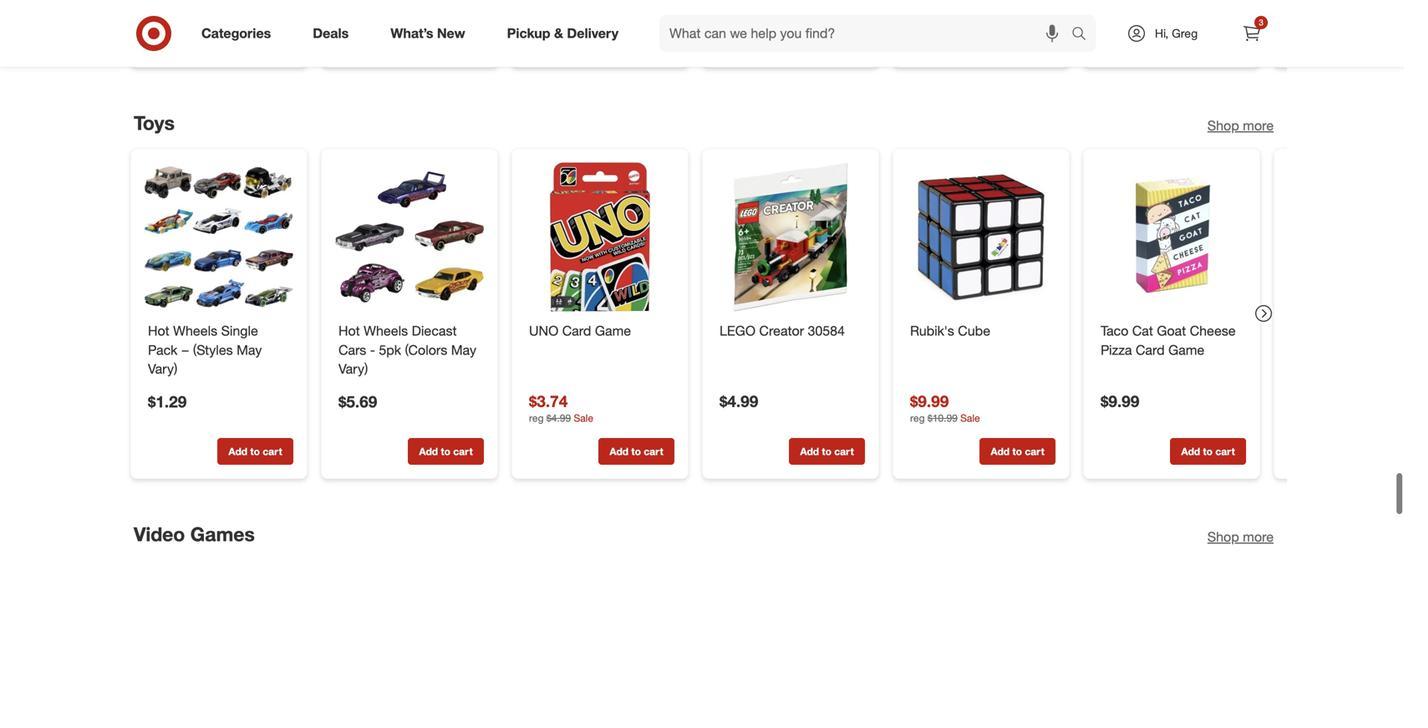 Task type: describe. For each thing, give the bounding box(es) containing it.
vary) inside hot wheels diecast cars -  5pk (colors may vary)
[[339, 376, 368, 392]]

what's new
[[391, 25, 465, 41]]

taco
[[1101, 338, 1129, 354]]

diecast
[[412, 338, 457, 354]]

3 link
[[1234, 15, 1271, 52]]

deals
[[313, 25, 349, 41]]

shop more for toys
[[1208, 132, 1274, 149]]

greg
[[1172, 26, 1198, 41]]

may inside hot wheels diecast cars -  5pk (colors may vary)
[[451, 357, 476, 373]]

$9.99 for $9.99 $10.99 sale
[[910, 407, 949, 426]]

pickup
[[507, 25, 551, 41]]

shop more for video games
[[1208, 544, 1274, 560]]

3
[[1259, 17, 1264, 28]]

hot wheels diecast cars -  5pk (colors may vary) link
[[339, 337, 481, 394]]

vary) inside hot wheels single pack – (styles may vary)
[[148, 376, 177, 392]]

sale inside "$3.74 sale"
[[574, 427, 593, 439]]

new
[[437, 25, 465, 41]]

hot for $5.69
[[339, 338, 360, 354]]

more for toys
[[1243, 132, 1274, 149]]

shop for video games
[[1208, 544, 1240, 560]]

pack
[[148, 357, 178, 373]]

shop for toys
[[1208, 132, 1240, 149]]

hot wheels diecast cars -  5pk (colors may vary)
[[339, 338, 476, 392]]

$10.99
[[928, 427, 958, 439]]

reg
[[148, 16, 163, 28]]

games
[[190, 538, 255, 561]]

search button
[[1064, 15, 1104, 55]]

$5.69
[[339, 407, 377, 427]]



Task type: vqa. For each thing, say whether or not it's contained in the screenshot.
Goat
yes



Task type: locate. For each thing, give the bounding box(es) containing it.
(colors
[[405, 357, 447, 373]]

2 may from the left
[[451, 357, 476, 373]]

sale
[[339, 15, 358, 28], [198, 16, 218, 28], [574, 427, 593, 439], [961, 427, 980, 439]]

lego creator 30584 image
[[716, 178, 865, 327], [716, 178, 865, 327]]

hot wheels diecast  cars -  5pk (colors may vary) image
[[335, 178, 484, 327], [335, 178, 484, 327]]

1 shop from the top
[[1208, 132, 1240, 149]]

more for video games
[[1243, 544, 1274, 560]]

pickup & delivery link
[[493, 15, 640, 52]]

0 vertical spatial more
[[1243, 132, 1274, 149]]

0 vertical spatial shop more button
[[1208, 131, 1274, 150]]

2 $9.99 from the left
[[1101, 407, 1140, 426]]

2 shop more button from the top
[[1208, 542, 1274, 562]]

cars
[[339, 357, 366, 373]]

$3.74
[[529, 407, 568, 426]]

vary) down cars on the bottom left of page
[[339, 376, 368, 392]]

shop more button for toys
[[1208, 131, 1274, 150]]

search
[[1064, 27, 1104, 43]]

0 horizontal spatial wheels
[[173, 338, 217, 354]]

2 hot from the left
[[339, 338, 360, 354]]

1 horizontal spatial may
[[451, 357, 476, 373]]

hot wheels single pack – (styles may vary) image
[[145, 178, 293, 327], [145, 178, 293, 327]]

sale inside the '$9.99 $10.99 sale'
[[961, 427, 980, 439]]

1 horizontal spatial vary)
[[339, 376, 368, 392]]

1 vertical spatial shop more
[[1208, 544, 1274, 560]]

may down the single
[[237, 357, 262, 373]]

taco cat goat cheese pizza card game
[[1101, 338, 1236, 373]]

2 more from the top
[[1243, 544, 1274, 560]]

delivery
[[567, 25, 619, 41]]

$9.99 up $10.99
[[910, 407, 949, 426]]

hot up pack
[[148, 338, 169, 354]]

1 vertical spatial more
[[1243, 544, 1274, 560]]

add
[[610, 49, 629, 61], [800, 49, 819, 61], [991, 49, 1010, 61], [228, 460, 248, 473], [419, 460, 438, 473], [610, 460, 629, 473], [800, 460, 819, 473], [991, 460, 1010, 473], [1181, 460, 1201, 473]]

–
[[181, 357, 189, 373]]

1 hot from the left
[[148, 338, 169, 354]]

1 shop more from the top
[[1208, 132, 1274, 149]]

2 shop more from the top
[[1208, 544, 1274, 560]]

cat
[[1133, 338, 1153, 354]]

1 $9.99 from the left
[[910, 407, 949, 426]]

$27.99
[[165, 16, 195, 28]]

hot wheels single pack – (styles may vary) link
[[148, 337, 290, 394]]

card
[[1136, 357, 1165, 373]]

0 horizontal spatial may
[[237, 357, 262, 373]]

shop
[[1208, 132, 1240, 149], [1208, 544, 1240, 560]]

pizza
[[1101, 357, 1132, 373]]

cheese
[[1190, 338, 1236, 354]]

categories link
[[187, 15, 292, 52]]

1 horizontal spatial $9.99
[[1101, 407, 1140, 426]]

0 vertical spatial shop
[[1208, 132, 1240, 149]]

single
[[221, 338, 258, 354]]

pickup & delivery
[[507, 25, 619, 41]]

taco cat goat cheese pizza card game link
[[1101, 337, 1243, 375]]

$1.29
[[148, 407, 187, 427]]

$9.99
[[910, 407, 949, 426], [1101, 407, 1140, 426]]

may inside hot wheels single pack – (styles may vary)
[[237, 357, 262, 373]]

$3.74 sale
[[529, 407, 593, 439]]

$4.99
[[720, 407, 758, 426]]

wheels up the –
[[173, 338, 217, 354]]

wheels for $1.29
[[173, 338, 217, 354]]

hi,
[[1155, 26, 1169, 41]]

2 wheels from the left
[[364, 338, 408, 354]]

0 horizontal spatial vary)
[[148, 376, 177, 392]]

wheels for $5.69
[[364, 338, 408, 354]]

to
[[631, 49, 641, 61], [822, 49, 832, 61], [1013, 49, 1022, 61], [250, 460, 260, 473], [441, 460, 451, 473], [631, 460, 641, 473], [822, 460, 832, 473], [1013, 460, 1022, 473], [1203, 460, 1213, 473]]

rubik's cube image
[[907, 178, 1056, 327], [907, 178, 1056, 327]]

vary) down pack
[[148, 376, 177, 392]]

wheels inside hot wheels single pack – (styles may vary)
[[173, 338, 217, 354]]

wheels
[[173, 338, 217, 354], [364, 338, 408, 354]]

hot wheels single pack – (styles may vary)
[[148, 338, 262, 392]]

$9.99 down the pizza
[[1101, 407, 1140, 426]]

&
[[554, 25, 563, 41]]

$9.99 inside the '$9.99 $10.99 sale'
[[910, 407, 949, 426]]

2 shop from the top
[[1208, 544, 1240, 560]]

1 more from the top
[[1243, 132, 1274, 149]]

what's
[[391, 25, 433, 41]]

5pk
[[379, 357, 401, 373]]

game
[[1169, 357, 1205, 373]]

0 horizontal spatial hot
[[148, 338, 169, 354]]

hot up cars on the bottom left of page
[[339, 338, 360, 354]]

may
[[237, 357, 262, 373], [451, 357, 476, 373]]

$9.99 for $9.99
[[1101, 407, 1140, 426]]

what's new link
[[376, 15, 486, 52]]

-
[[370, 357, 375, 373]]

$9.99 $10.99 sale
[[910, 407, 980, 439]]

1 horizontal spatial hot
[[339, 338, 360, 354]]

1 vary) from the left
[[148, 376, 177, 392]]

1 wheels from the left
[[173, 338, 217, 354]]

cart
[[644, 49, 663, 61], [835, 49, 854, 61], [1025, 49, 1045, 61], [263, 460, 282, 473], [453, 460, 473, 473], [644, 460, 663, 473], [835, 460, 854, 473], [1025, 460, 1045, 473], [1216, 460, 1235, 473]]

deals link
[[299, 15, 370, 52]]

hi, greg
[[1155, 26, 1198, 41]]

wheels up 5pk
[[364, 338, 408, 354]]

add to cart button
[[599, 42, 675, 68], [789, 42, 865, 68], [980, 42, 1056, 68], [217, 453, 293, 480], [408, 453, 484, 480], [599, 453, 675, 480], [789, 453, 865, 480], [980, 453, 1056, 480], [1170, 453, 1246, 480]]

1 vertical spatial shop more button
[[1208, 542, 1274, 562]]

taco cat goat cheese pizza card game image
[[1098, 178, 1246, 327], [1098, 178, 1246, 327]]

hot inside hot wheels single pack – (styles may vary)
[[148, 338, 169, 354]]

0 horizontal spatial $9.99
[[910, 407, 949, 426]]

video
[[134, 538, 185, 561]]

What can we help you find? suggestions appear below search field
[[660, 15, 1076, 52]]

video games
[[134, 538, 255, 561]]

1 vertical spatial shop
[[1208, 544, 1240, 560]]

(styles
[[193, 357, 233, 373]]

1 may from the left
[[237, 357, 262, 373]]

goat
[[1157, 338, 1186, 354]]

shop more button
[[1208, 131, 1274, 150], [1208, 542, 1274, 562]]

uno card game image
[[526, 178, 675, 327], [526, 178, 675, 327]]

categories
[[201, 25, 271, 41]]

shop more
[[1208, 132, 1274, 149], [1208, 544, 1274, 560]]

shop more button for video games
[[1208, 542, 1274, 562]]

toys
[[134, 126, 175, 150]]

hot for $1.29
[[148, 338, 169, 354]]

may down diecast
[[451, 357, 476, 373]]

add to cart
[[610, 49, 663, 61], [800, 49, 854, 61], [991, 49, 1045, 61], [228, 460, 282, 473], [419, 460, 473, 473], [610, 460, 663, 473], [800, 460, 854, 473], [991, 460, 1045, 473], [1181, 460, 1235, 473]]

1 shop more button from the top
[[1208, 131, 1274, 150]]

wheels inside hot wheels diecast cars -  5pk (colors may vary)
[[364, 338, 408, 354]]

2 vary) from the left
[[339, 376, 368, 392]]

reg $27.99 sale
[[148, 16, 218, 28]]

vary)
[[148, 376, 177, 392], [339, 376, 368, 392]]

1 horizontal spatial wheels
[[364, 338, 408, 354]]

more
[[1243, 132, 1274, 149], [1243, 544, 1274, 560]]

0 vertical spatial shop more
[[1208, 132, 1274, 149]]

hot
[[148, 338, 169, 354], [339, 338, 360, 354]]

hot inside hot wheels diecast cars -  5pk (colors may vary)
[[339, 338, 360, 354]]



